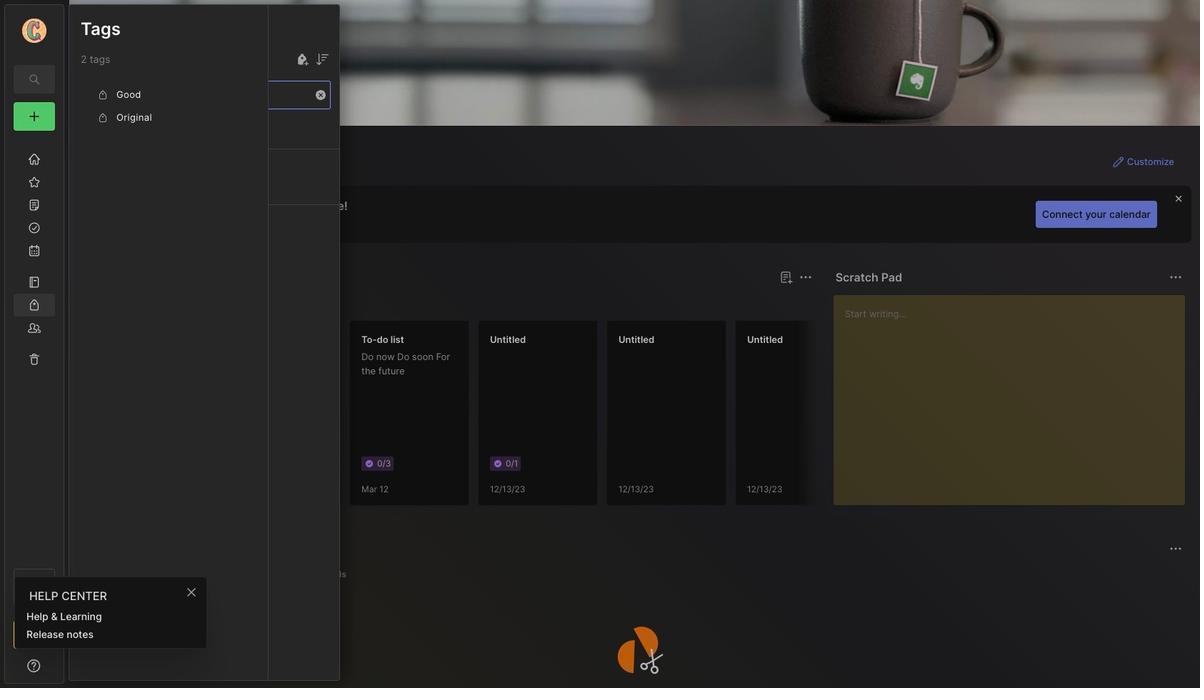 Task type: vqa. For each thing, say whether or not it's contained in the screenshot.
Upgrade image
yes



Task type: describe. For each thing, give the bounding box(es) containing it.
click to expand image
[[63, 662, 73, 679]]

Account field
[[5, 16, 64, 45]]

Start writing… text field
[[845, 295, 1185, 494]]

home image
[[27, 152, 41, 166]]

Find tags… text field
[[81, 85, 312, 105]]

create new tag image
[[294, 51, 311, 68]]

upgrade image
[[26, 626, 43, 643]]



Task type: locate. For each thing, give the bounding box(es) containing it.
row group
[[81, 84, 256, 129], [69, 121, 339, 259], [92, 320, 1121, 514]]

WHAT'S NEW field
[[5, 654, 64, 677]]

tab
[[143, 294, 201, 312], [95, 566, 150, 583], [155, 566, 198, 583], [204, 566, 264, 583], [270, 566, 307, 583], [313, 566, 353, 583]]

main element
[[0, 0, 69, 688]]

tree inside main element
[[5, 139, 64, 556]]

edit search image
[[26, 71, 43, 88]]

tab list
[[95, 566, 1180, 583]]

dropdown list menu
[[15, 607, 206, 643]]

account image
[[22, 19, 46, 43]]

tree
[[5, 139, 64, 556]]



